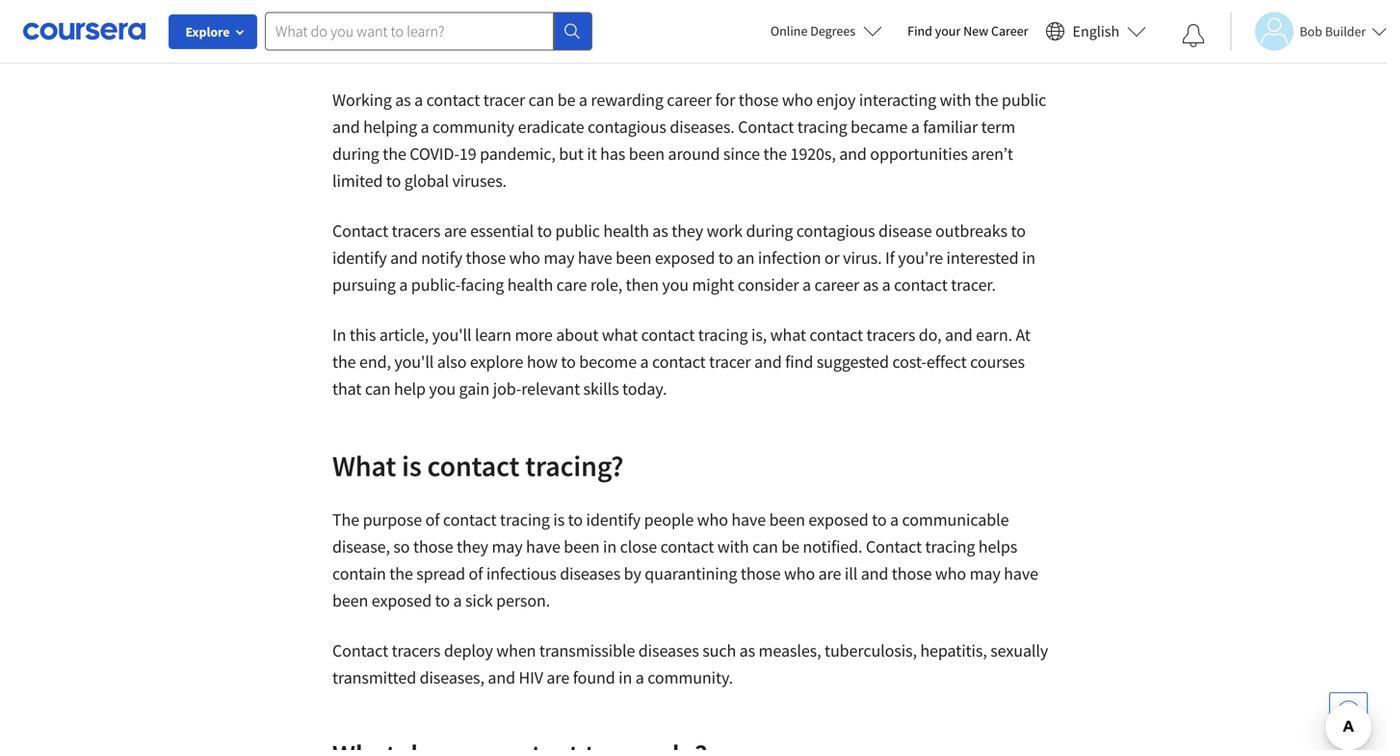 Task type: locate. For each thing, give the bounding box(es) containing it.
0 vertical spatial may
[[544, 247, 575, 269]]

of right purpose
[[425, 509, 440, 531]]

as up the "helping"
[[395, 89, 411, 111]]

you inside in this article, you'll learn more about what contact tracing is, what contact tracers do, and earn. at the end, you'll also explore how to become a contact tracer and find suggested cost-effect courses that can help you gain job-relevant skills today.
[[429, 378, 456, 400]]

0 vertical spatial exposed
[[655, 247, 715, 269]]

care
[[556, 274, 587, 296]]

health up then
[[603, 220, 649, 242]]

are left the ill
[[818, 563, 841, 585]]

a up the "helping"
[[414, 89, 423, 111]]

viruses.
[[452, 170, 507, 192]]

transmitted
[[332, 667, 416, 689]]

since
[[723, 143, 760, 165]]

online degrees button
[[755, 10, 898, 52]]

0 vertical spatial career
[[667, 89, 712, 111]]

global
[[404, 170, 449, 192]]

during inside 'contact tracers are essential to public health as they work during contagious disease outbreaks to identify and notify those who may have been exposed to an infection or virus. if you're interested in pursuing a public-facing health care role, then you might consider a career as a contact tracer.'
[[746, 220, 793, 242]]

around
[[668, 143, 720, 165]]

1 vertical spatial they
[[457, 536, 488, 558]]

0 horizontal spatial contagious
[[588, 116, 666, 138]]

during
[[332, 143, 379, 165], [746, 220, 793, 242]]

find
[[785, 351, 813, 373]]

tracers inside 'contact tracers are essential to public health as they work during contagious disease outbreaks to identify and notify those who may have been exposed to an infection or virus. if you're interested in pursuing a public-facing health care role, then you might consider a career as a contact tracer.'
[[392, 220, 441, 242]]

1 horizontal spatial can
[[528, 89, 554, 111]]

1 horizontal spatial exposed
[[655, 247, 715, 269]]

1 horizontal spatial diseases
[[638, 640, 699, 662]]

of
[[425, 509, 440, 531], [469, 563, 483, 585]]

contact down "limited"
[[332, 220, 388, 242]]

1 horizontal spatial you
[[662, 274, 689, 296]]

contact inside working as a contact tracer can be a rewarding career for those who enjoy interacting with the public and helping a community eradicate contagious diseases. contact tracing became a familiar term during the covid-19 pandemic, but it has been around since the 1920s, and opportunities aren't limited to global viruses.
[[738, 116, 794, 138]]

helping
[[363, 116, 417, 138]]

1 horizontal spatial is
[[553, 509, 565, 531]]

the down the "helping"
[[383, 143, 406, 165]]

to down tracing?
[[568, 509, 583, 531]]

by
[[624, 563, 641, 585]]

1 horizontal spatial career
[[814, 274, 859, 296]]

found
[[573, 667, 615, 689]]

what
[[602, 324, 638, 346], [770, 324, 806, 346]]

diseases left by
[[560, 563, 620, 585]]

the inside in this article, you'll learn more about what contact tracing is, what contact tracers do, and earn. at the end, you'll also explore how to become a contact tracer and find suggested cost-effect courses that can help you gain job-relevant skills today.
[[332, 351, 356, 373]]

can left notified.
[[752, 536, 778, 558]]

tracers for contact tracers deploy when transmissible diseases such as measles, tuberculosis, hepatitis, sexually transmitted diseases, and hiv are found in a community.
[[392, 640, 441, 662]]

spread
[[416, 563, 465, 585]]

you right then
[[662, 274, 689, 296]]

is inside the purpose of contact tracing is to identify people who have been exposed to a communicable disease, so those they may have been in close contact with can be notified. contact tracing helps contain the spread of infectious diseases by quarantining those who are ill and those who may have been exposed to a sick person.
[[553, 509, 565, 531]]

those
[[739, 89, 779, 111], [466, 247, 506, 269], [413, 536, 453, 558], [741, 563, 781, 585], [892, 563, 932, 585]]

is
[[402, 448, 422, 484], [553, 509, 565, 531]]

1 vertical spatial career
[[814, 274, 859, 296]]

can down end, at left
[[365, 378, 391, 400]]

those right for
[[739, 89, 779, 111]]

0 horizontal spatial what
[[602, 324, 638, 346]]

the up that
[[332, 351, 356, 373]]

contact down you're
[[894, 274, 948, 296]]

0 vertical spatial you
[[662, 274, 689, 296]]

1 vertical spatial in
[[603, 536, 617, 558]]

may for to
[[544, 247, 575, 269]]

the down so
[[389, 563, 413, 585]]

1 horizontal spatial with
[[940, 89, 971, 111]]

1 vertical spatial you
[[429, 378, 456, 400]]

have
[[578, 247, 612, 269], [731, 509, 766, 531], [526, 536, 560, 558], [1004, 563, 1038, 585]]

covid-
[[410, 143, 459, 165]]

a up today.
[[640, 351, 649, 373]]

a right found
[[635, 667, 644, 689]]

1 vertical spatial can
[[365, 378, 391, 400]]

public up care
[[555, 220, 600, 242]]

0 vertical spatial with
[[940, 89, 971, 111]]

0 horizontal spatial they
[[457, 536, 488, 558]]

0 vertical spatial in
[[1022, 247, 1036, 269]]

you inside 'contact tracers are essential to public health as they work during contagious disease outbreaks to identify and notify those who may have been exposed to an infection or virus. if you're interested in pursuing a public-facing health care role, then you might consider a career as a contact tracer.'
[[662, 274, 689, 296]]

who right people
[[697, 509, 728, 531]]

diseases
[[560, 563, 620, 585], [638, 640, 699, 662]]

2 what from the left
[[770, 324, 806, 346]]

1 vertical spatial identify
[[586, 509, 641, 531]]

tracers inside contact tracers deploy when transmissible diseases such as measles, tuberculosis, hepatitis, sexually transmitted diseases, and hiv are found in a community.
[[392, 640, 441, 662]]

0 horizontal spatial tracer
[[483, 89, 525, 111]]

0 horizontal spatial public
[[555, 220, 600, 242]]

is down tracing?
[[553, 509, 565, 531]]

in inside the purpose of contact tracing is to identify people who have been exposed to a communicable disease, so those they may have been in close contact with can be notified. contact tracing helps contain the spread of infectious diseases by quarantining those who are ill and those who may have been exposed to a sick person.
[[603, 536, 617, 558]]

0 vertical spatial contagious
[[588, 116, 666, 138]]

1 vertical spatial exposed
[[808, 509, 869, 531]]

during up the infection
[[746, 220, 793, 242]]

0 horizontal spatial with
[[717, 536, 749, 558]]

and left hiv
[[488, 667, 515, 689]]

1 vertical spatial health
[[507, 274, 553, 296]]

tracer inside working as a contact tracer can be a rewarding career for those who enjoy interacting with the public and helping a community eradicate contagious diseases. contact tracing became a familiar term during the covid-19 pandemic, but it has been around since the 1920s, and opportunities aren't limited to global viruses.
[[483, 89, 525, 111]]

this
[[350, 324, 376, 346]]

contact inside 'contact tracers are essential to public health as they work during contagious disease outbreaks to identify and notify those who may have been exposed to an infection or virus. if you're interested in pursuing a public-facing health care role, then you might consider a career as a contact tracer.'
[[894, 274, 948, 296]]

tracers
[[392, 220, 441, 242], [866, 324, 915, 346], [392, 640, 441, 662]]

contact tracers deploy when transmissible diseases such as measles, tuberculosis, hepatitis, sexually transmitted diseases, and hiv are found in a community.
[[332, 640, 1048, 689]]

health left care
[[507, 274, 553, 296]]

a down the infection
[[802, 274, 811, 296]]

0 vertical spatial can
[[528, 89, 554, 111]]

during up "limited"
[[332, 143, 379, 165]]

be inside working as a contact tracer can be a rewarding career for those who enjoy interacting with the public and helping a community eradicate contagious diseases. contact tracing became a familiar term during the covid-19 pandemic, but it has been around since the 1920s, and opportunities aren't limited to global viruses.
[[557, 89, 575, 111]]

that
[[332, 378, 362, 400]]

0 vertical spatial they
[[672, 220, 703, 242]]

who down "essential"
[[509, 247, 540, 269]]

might
[[692, 274, 734, 296]]

contact inside the purpose of contact tracing is to identify people who have been exposed to a communicable disease, so those they may have been in close contact with can be notified. contact tracing helps contain the spread of infectious diseases by quarantining those who are ill and those who may have been exposed to a sick person.
[[866, 536, 922, 558]]

transmissible
[[539, 640, 635, 662]]

may inside 'contact tracers are essential to public health as they work during contagious disease outbreaks to identify and notify those who may have been exposed to an infection or virus. if you're interested in pursuing a public-facing health care role, then you might consider a career as a contact tracer.'
[[544, 247, 575, 269]]

your
[[935, 22, 961, 39]]

1 vertical spatial be
[[781, 536, 799, 558]]

in left close on the left bottom of page
[[603, 536, 617, 558]]

to inside in this article, you'll learn more about what contact tracing is, what contact tracers do, and earn. at the end, you'll also explore how to become a contact tracer and find suggested cost-effect courses that can help you gain job-relevant skills today.
[[561, 351, 576, 373]]

with inside the purpose of contact tracing is to identify people who have been exposed to a communicable disease, so those they may have been in close contact with can be notified. contact tracing helps contain the spread of infectious diseases by quarantining those who are ill and those who may have been exposed to a sick person.
[[717, 536, 749, 558]]

contact right notified.
[[866, 536, 922, 558]]

1 horizontal spatial contagious
[[796, 220, 875, 242]]

career
[[667, 89, 712, 111], [814, 274, 859, 296]]

1 vertical spatial public
[[555, 220, 600, 242]]

tracing inside in this article, you'll learn more about what contact tracing is, what contact tracers do, and earn. at the end, you'll also explore how to become a contact tracer and find suggested cost-effect courses that can help you gain job-relevant skills today.
[[698, 324, 748, 346]]

contagious down rewarding
[[588, 116, 666, 138]]

1 horizontal spatial tracer
[[709, 351, 751, 373]]

0 horizontal spatial during
[[332, 143, 379, 165]]

0 horizontal spatial you
[[429, 378, 456, 400]]

0 vertical spatial health
[[603, 220, 649, 242]]

those inside 'contact tracers are essential to public health as they work during contagious disease outbreaks to identify and notify those who may have been exposed to an infection or virus. if you're interested in pursuing a public-facing health care role, then you might consider a career as a contact tracer.'
[[466, 247, 506, 269]]

be up eradicate
[[557, 89, 575, 111]]

exposed up might
[[655, 247, 715, 269]]

purpose
[[363, 509, 422, 531]]

you down also
[[429, 378, 456, 400]]

0 vertical spatial identify
[[332, 247, 387, 269]]

may down "helps"
[[970, 563, 1000, 585]]

english button
[[1038, 0, 1154, 63]]

0 vertical spatial be
[[557, 89, 575, 111]]

0 vertical spatial are
[[444, 220, 467, 242]]

with
[[940, 89, 971, 111], [717, 536, 749, 558]]

of up the sick on the left bottom of page
[[469, 563, 483, 585]]

0 vertical spatial during
[[332, 143, 379, 165]]

do,
[[919, 324, 942, 346]]

tracer left find
[[709, 351, 751, 373]]

[featured image]:  a female contact tracer, wearing a blue vest, a yellow patterned top and a face covering.  she is standing in front of a building with a white wall. image
[[332, 0, 1055, 40]]

1 horizontal spatial may
[[544, 247, 575, 269]]

1 horizontal spatial of
[[469, 563, 483, 585]]

0 vertical spatial diseases
[[560, 563, 620, 585]]

1 horizontal spatial in
[[619, 667, 632, 689]]

1 horizontal spatial they
[[672, 220, 703, 242]]

2 horizontal spatial can
[[752, 536, 778, 558]]

2 vertical spatial in
[[619, 667, 632, 689]]

as inside contact tracers deploy when transmissible diseases such as measles, tuberculosis, hepatitis, sexually transmitted diseases, and hiv are found in a community.
[[739, 640, 755, 662]]

to inside working as a contact tracer can be a rewarding career for those who enjoy interacting with the public and helping a community eradicate contagious diseases. contact tracing became a familiar term during the covid-19 pandemic, but it has been around since the 1920s, and opportunities aren't limited to global viruses.
[[386, 170, 401, 192]]

identify up close on the left bottom of page
[[586, 509, 641, 531]]

0 horizontal spatial exposed
[[372, 590, 432, 612]]

they left work on the top right
[[672, 220, 703, 242]]

0 vertical spatial of
[[425, 509, 440, 531]]

public
[[1002, 89, 1046, 111], [555, 220, 600, 242]]

in
[[332, 324, 346, 346]]

be inside the purpose of contact tracing is to identify people who have been exposed to a communicable disease, so those they may have been in close contact with can be notified. contact tracing helps contain the spread of infectious diseases by quarantining those who are ill and those who may have been exposed to a sick person.
[[781, 536, 799, 558]]

1 vertical spatial may
[[492, 536, 523, 558]]

2 vertical spatial tracers
[[392, 640, 441, 662]]

contact inside 'contact tracers are essential to public health as they work during contagious disease outbreaks to identify and notify those who may have been exposed to an infection or virus. if you're interested in pursuing a public-facing health care role, then you might consider a career as a contact tracer.'
[[332, 220, 388, 242]]

2 horizontal spatial in
[[1022, 247, 1036, 269]]

have up role,
[[578, 247, 612, 269]]

in right interested
[[1022, 247, 1036, 269]]

a inside contact tracers deploy when transmissible diseases such as measles, tuberculosis, hepatitis, sexually transmitted diseases, and hiv are found in a community.
[[635, 667, 644, 689]]

0 horizontal spatial career
[[667, 89, 712, 111]]

what is contact tracing?
[[332, 448, 629, 484]]

the
[[975, 89, 998, 111], [383, 143, 406, 165], [763, 143, 787, 165], [332, 351, 356, 373], [389, 563, 413, 585]]

you'll up also
[[432, 324, 472, 346]]

contact down what is contact tracing?
[[443, 509, 497, 531]]

None search field
[[265, 12, 592, 51]]

1 vertical spatial with
[[717, 536, 749, 558]]

in inside 'contact tracers are essential to public health as they work during contagious disease outbreaks to identify and notify those who may have been exposed to an infection or virus. if you're interested in pursuing a public-facing health care role, then you might consider a career as a contact tracer.'
[[1022, 247, 1036, 269]]

been right the has on the top
[[629, 143, 665, 165]]

are right hiv
[[547, 667, 569, 689]]

notified.
[[803, 536, 863, 558]]

help
[[394, 378, 426, 400]]

degrees
[[810, 22, 856, 39]]

during inside working as a contact tracer can be a rewarding career for those who enjoy interacting with the public and helping a community eradicate contagious diseases. contact tracing became a familiar term during the covid-19 pandemic, but it has been around since the 1920s, and opportunities aren't limited to global viruses.
[[332, 143, 379, 165]]

0 horizontal spatial are
[[444, 220, 467, 242]]

0 horizontal spatial is
[[402, 448, 422, 484]]

public inside 'contact tracers are essential to public health as they work during contagious disease outbreaks to identify and notify those who may have been exposed to an infection or virus. if you're interested in pursuing a public-facing health care role, then you might consider a career as a contact tracer.'
[[555, 220, 600, 242]]

public up term
[[1002, 89, 1046, 111]]

0 horizontal spatial diseases
[[560, 563, 620, 585]]

contact up community
[[426, 89, 480, 111]]

tracing up infectious
[[500, 509, 550, 531]]

0 horizontal spatial of
[[425, 509, 440, 531]]

tracers up diseases,
[[392, 640, 441, 662]]

identify inside the purpose of contact tracing is to identify people who have been exposed to a communicable disease, so those they may have been in close contact with can be notified. contact tracing helps contain the spread of infectious diseases by quarantining those who are ill and those who may have been exposed to a sick person.
[[586, 509, 641, 531]]

0 horizontal spatial be
[[557, 89, 575, 111]]

0 horizontal spatial may
[[492, 536, 523, 558]]

0 horizontal spatial identify
[[332, 247, 387, 269]]

to right how
[[561, 351, 576, 373]]

1 horizontal spatial public
[[1002, 89, 1046, 111]]

2 horizontal spatial are
[[818, 563, 841, 585]]

exposed down spread
[[372, 590, 432, 612]]

1 vertical spatial is
[[553, 509, 565, 531]]

tracer
[[483, 89, 525, 111], [709, 351, 751, 373]]

1 vertical spatial you'll
[[394, 351, 434, 373]]

tracer.
[[951, 274, 996, 296]]

tracer up community
[[483, 89, 525, 111]]

1 vertical spatial diseases
[[638, 640, 699, 662]]

to left the an
[[718, 247, 733, 269]]

0 vertical spatial tracers
[[392, 220, 441, 242]]

communicable
[[902, 509, 1009, 531]]

identify up pursuing
[[332, 247, 387, 269]]

the up term
[[975, 89, 998, 111]]

contagious up or
[[796, 220, 875, 242]]

a left public-
[[399, 274, 408, 296]]

tracers up cost-
[[866, 324, 915, 346]]

2 vertical spatial can
[[752, 536, 778, 558]]

0 horizontal spatial can
[[365, 378, 391, 400]]

1 horizontal spatial health
[[603, 220, 649, 242]]

working
[[332, 89, 392, 111]]

may up infectious
[[492, 536, 523, 558]]

health
[[603, 220, 649, 242], [507, 274, 553, 296]]

essential
[[470, 220, 534, 242]]

tracers up notify
[[392, 220, 441, 242]]

1 horizontal spatial what
[[770, 324, 806, 346]]

0 horizontal spatial in
[[603, 536, 617, 558]]

for
[[715, 89, 735, 111]]

close
[[620, 536, 657, 558]]

0 horizontal spatial health
[[507, 274, 553, 296]]

those up facing
[[466, 247, 506, 269]]

earn.
[[976, 324, 1012, 346]]

contact up since
[[738, 116, 794, 138]]

0 vertical spatial tracer
[[483, 89, 525, 111]]

0 vertical spatial you'll
[[432, 324, 472, 346]]

tracing down communicable
[[925, 536, 975, 558]]

1 vertical spatial tracer
[[709, 351, 751, 373]]

career inside working as a contact tracer can be a rewarding career for those who enjoy interacting with the public and helping a community eradicate contagious diseases. contact tracing became a familiar term during the covid-19 pandemic, but it has been around since the 1920s, and opportunities aren't limited to global viruses.
[[667, 89, 712, 111]]

be
[[557, 89, 575, 111], [781, 536, 799, 558]]

familiar
[[923, 116, 978, 138]]

contagious
[[588, 116, 666, 138], [796, 220, 875, 242]]

1 vertical spatial during
[[746, 220, 793, 242]]

contact down then
[[641, 324, 695, 346]]

1 vertical spatial are
[[818, 563, 841, 585]]

as
[[395, 89, 411, 111], [652, 220, 668, 242], [863, 274, 879, 296], [739, 640, 755, 662]]

as inside working as a contact tracer can be a rewarding career for those who enjoy interacting with the public and helping a community eradicate contagious diseases. contact tracing became a familiar term during the covid-19 pandemic, but it has been around since the 1920s, and opportunities aren't limited to global viruses.
[[395, 89, 411, 111]]

with up quarantining
[[717, 536, 749, 558]]

who down notified.
[[784, 563, 815, 585]]

contact up transmitted
[[332, 640, 388, 662]]

2 vertical spatial may
[[970, 563, 1000, 585]]

can up eradicate
[[528, 89, 554, 111]]

tuberculosis,
[[825, 640, 917, 662]]

career up diseases.
[[667, 89, 712, 111]]

1 horizontal spatial during
[[746, 220, 793, 242]]

how
[[527, 351, 558, 373]]

a up "covid-"
[[421, 116, 429, 138]]

1 vertical spatial contagious
[[796, 220, 875, 242]]

to left global
[[386, 170, 401, 192]]

are up notify
[[444, 220, 467, 242]]

you'll
[[432, 324, 472, 346], [394, 351, 434, 373]]

contagious inside working as a contact tracer can be a rewarding career for those who enjoy interacting with the public and helping a community eradicate contagious diseases. contact tracing became a familiar term during the covid-19 pandemic, but it has been around since the 1920s, and opportunities aren't limited to global viruses.
[[588, 116, 666, 138]]

you'll up "help"
[[394, 351, 434, 373]]

may
[[544, 247, 575, 269], [492, 536, 523, 558], [970, 563, 1000, 585]]

to
[[386, 170, 401, 192], [537, 220, 552, 242], [1011, 220, 1026, 242], [718, 247, 733, 269], [561, 351, 576, 373], [568, 509, 583, 531], [872, 509, 887, 531], [435, 590, 450, 612]]

the inside the purpose of contact tracing is to identify people who have been exposed to a communicable disease, so those they may have been in close contact with can be notified. contact tracing helps contain the spread of infectious diseases by quarantining those who are ill and those who may have been exposed to a sick person.
[[389, 563, 413, 585]]

1 vertical spatial tracers
[[866, 324, 915, 346]]

0 vertical spatial is
[[402, 448, 422, 484]]

1 horizontal spatial be
[[781, 536, 799, 558]]

rewarding
[[591, 89, 663, 111]]

2 vertical spatial are
[[547, 667, 569, 689]]

0 vertical spatial public
[[1002, 89, 1046, 111]]

bob builder
[[1300, 23, 1366, 40]]

what up become
[[602, 324, 638, 346]]

as right such
[[739, 640, 755, 662]]

1 horizontal spatial are
[[547, 667, 569, 689]]

been up then
[[616, 247, 652, 269]]

builder
[[1325, 23, 1366, 40]]

1 horizontal spatial identify
[[586, 509, 641, 531]]

may up care
[[544, 247, 575, 269]]



Task type: vqa. For each thing, say whether or not it's contained in the screenshot.
User
no



Task type: describe. For each thing, give the bounding box(es) containing it.
have inside 'contact tracers are essential to public health as they work during contagious disease outbreaks to identify and notify those who may have been exposed to an infection or virus. if you're interested in pursuing a public-facing health care role, then you might consider a career as a contact tracer.'
[[578, 247, 612, 269]]

today.
[[622, 378, 667, 400]]

to right "essential"
[[537, 220, 552, 242]]

What do you want to learn? text field
[[265, 12, 554, 51]]

contact up today.
[[652, 351, 706, 373]]

end,
[[359, 351, 391, 373]]

2 vertical spatial exposed
[[372, 590, 432, 612]]

ill
[[845, 563, 857, 585]]

a down if
[[882, 274, 891, 296]]

contagious inside 'contact tracers are essential to public health as they work during contagious disease outbreaks to identify and notify those who may have been exposed to an infection or virus. if you're interested in pursuing a public-facing health care role, then you might consider a career as a contact tracer.'
[[796, 220, 875, 242]]

what
[[332, 448, 396, 484]]

a up eradicate
[[579, 89, 587, 111]]

who inside 'contact tracers are essential to public health as they work during contagious disease outbreaks to identify and notify those who may have been exposed to an infection or virus. if you're interested in pursuing a public-facing health care role, then you might consider a career as a contact tracer.'
[[509, 247, 540, 269]]

and down became
[[839, 143, 867, 165]]

article,
[[379, 324, 429, 346]]

english
[[1073, 22, 1119, 41]]

can inside in this article, you'll learn more about what contact tracing is, what contact tracers do, and earn. at the end, you'll also explore how to become a contact tracer and find suggested cost-effect courses that can help you gain job-relevant skills today.
[[365, 378, 391, 400]]

sexually
[[990, 640, 1048, 662]]

tracer inside in this article, you'll learn more about what contact tracing is, what contact tracers do, and earn. at the end, you'll also explore how to become a contact tracer and find suggested cost-effect courses that can help you gain job-relevant skills today.
[[709, 351, 751, 373]]

with inside working as a contact tracer can be a rewarding career for those who enjoy interacting with the public and helping a community eradicate contagious diseases. contact tracing became a familiar term during the covid-19 pandemic, but it has been around since the 1920s, and opportunities aren't limited to global viruses.
[[940, 89, 971, 111]]

career inside 'contact tracers are essential to public health as they work during contagious disease outbreaks to identify and notify those who may have been exposed to an infection or virus. if you're interested in pursuing a public-facing health care role, then you might consider a career as a contact tracer.'
[[814, 274, 859, 296]]

career
[[991, 22, 1028, 39]]

2 horizontal spatial exposed
[[808, 509, 869, 531]]

show notifications image
[[1182, 24, 1205, 47]]

explore button
[[169, 14, 257, 49]]

when
[[496, 640, 536, 662]]

but
[[559, 143, 584, 165]]

has
[[600, 143, 625, 165]]

to left communicable
[[872, 509, 887, 531]]

people
[[644, 509, 694, 531]]

job-
[[493, 378, 521, 400]]

and inside 'contact tracers are essential to public health as they work during contagious disease outbreaks to identify and notify those who may have been exposed to an infection or virus. if you're interested in pursuing a public-facing health care role, then you might consider a career as a contact tracer.'
[[390, 247, 418, 269]]

role,
[[590, 274, 622, 296]]

identify inside 'contact tracers are essential to public health as they work during contagious disease outbreaks to identify and notify those who may have been exposed to an infection or virus. if you're interested in pursuing a public-facing health care role, then you might consider a career as a contact tracer.'
[[332, 247, 387, 269]]

those inside working as a contact tracer can be a rewarding career for those who enjoy interacting with the public and helping a community eradicate contagious diseases. contact tracing became a familiar term during the covid-19 pandemic, but it has been around since the 1920s, and opportunities aren't limited to global viruses.
[[739, 89, 779, 111]]

become
[[579, 351, 637, 373]]

so
[[393, 536, 410, 558]]

relevant
[[521, 378, 580, 400]]

or
[[824, 247, 840, 269]]

tracers inside in this article, you'll learn more about what contact tracing is, what contact tracers do, and earn. at the end, you'll also explore how to become a contact tracer and find suggested cost-effect courses that can help you gain job-relevant skills today.
[[866, 324, 915, 346]]

is,
[[751, 324, 767, 346]]

you're
[[898, 247, 943, 269]]

a inside in this article, you'll learn more about what contact tracing is, what contact tracers do, and earn. at the end, you'll also explore how to become a contact tracer and find suggested cost-effect courses that can help you gain job-relevant skills today.
[[640, 351, 649, 373]]

public inside working as a contact tracer can be a rewarding career for those who enjoy interacting with the public and helping a community eradicate contagious diseases. contact tracing became a familiar term during the covid-19 pandemic, but it has been around since the 1920s, and opportunities aren't limited to global viruses.
[[1002, 89, 1046, 111]]

been inside 'contact tracers are essential to public health as they work during contagious disease outbreaks to identify and notify those who may have been exposed to an infection or virus. if you're interested in pursuing a public-facing health care role, then you might consider a career as a contact tracer.'
[[616, 247, 652, 269]]

they inside 'contact tracers are essential to public health as they work during contagious disease outbreaks to identify and notify those who may have been exposed to an infection or virus. if you're interested in pursuing a public-facing health care role, then you might consider a career as a contact tracer.'
[[672, 220, 703, 242]]

infectious
[[486, 563, 557, 585]]

those right quarantining
[[741, 563, 781, 585]]

been left close on the left bottom of page
[[564, 536, 600, 558]]

as up then
[[652, 220, 668, 242]]

have down "helps"
[[1004, 563, 1038, 585]]

if
[[885, 247, 895, 269]]

tracers for contact tracers are essential to public health as they work during contagious disease outbreaks to identify and notify those who may have been exposed to an infection or virus. if you're interested in pursuing a public-facing health care role, then you might consider a career as a contact tracer.
[[392, 220, 441, 242]]

public-
[[411, 274, 461, 296]]

tracing?
[[525, 448, 624, 484]]

have up quarantining
[[731, 509, 766, 531]]

are inside 'contact tracers are essential to public health as they work during contagious disease outbreaks to identify and notify those who may have been exposed to an infection or virus. if you're interested in pursuing a public-facing health care role, then you might consider a career as a contact tracer.'
[[444, 220, 467, 242]]

contact up quarantining
[[660, 536, 714, 558]]

learn
[[475, 324, 511, 346]]

are inside the purpose of contact tracing is to identify people who have been exposed to a communicable disease, so those they may have been in close contact with can be notified. contact tracing helps contain the spread of infectious diseases by quarantining those who are ill and those who may have been exposed to a sick person.
[[818, 563, 841, 585]]

at
[[1016, 324, 1031, 346]]

tracing inside working as a contact tracer can be a rewarding career for those who enjoy interacting with the public and helping a community eradicate contagious diseases. contact tracing became a familiar term during the covid-19 pandemic, but it has been around since the 1920s, and opportunities aren't limited to global viruses.
[[797, 116, 847, 138]]

more
[[515, 324, 553, 346]]

about
[[556, 324, 599, 346]]

also
[[437, 351, 467, 373]]

the purpose of contact tracing is to identify people who have been exposed to a communicable disease, so those they may have been in close contact with can be notified. contact tracing helps contain the spread of infectious diseases by quarantining those who are ill and those who may have been exposed to a sick person.
[[332, 509, 1038, 612]]

interested
[[946, 247, 1019, 269]]

diseases.
[[670, 116, 735, 138]]

diseases inside the purpose of contact tracing is to identify people who have been exposed to a communicable disease, so those they may have been in close contact with can be notified. contact tracing helps contain the spread of infectious diseases by quarantining those who are ill and those who may have been exposed to a sick person.
[[560, 563, 620, 585]]

and down is,
[[754, 351, 782, 373]]

pursuing
[[332, 274, 396, 296]]

pandemic,
[[480, 143, 556, 165]]

skills
[[583, 378, 619, 400]]

those right the ill
[[892, 563, 932, 585]]

the right since
[[763, 143, 787, 165]]

who inside working as a contact tracer can be a rewarding career for those who enjoy interacting with the public and helping a community eradicate contagious diseases. contact tracing became a familiar term during the covid-19 pandemic, but it has been around since the 1920s, and opportunities aren't limited to global viruses.
[[782, 89, 813, 111]]

disease,
[[332, 536, 390, 558]]

quarantining
[[645, 563, 737, 585]]

who down communicable
[[935, 563, 966, 585]]

to down spread
[[435, 590, 450, 612]]

contact up suggested
[[810, 324, 863, 346]]

interacting
[[859, 89, 936, 111]]

bob
[[1300, 23, 1322, 40]]

help center image
[[1337, 700, 1360, 723]]

effect
[[927, 351, 967, 373]]

diseases inside contact tracers deploy when transmissible diseases such as measles, tuberculosis, hepatitis, sexually transmitted diseases, and hiv are found in a community.
[[638, 640, 699, 662]]

been down contain
[[332, 590, 368, 612]]

notify
[[421, 247, 462, 269]]

have up infectious
[[526, 536, 560, 558]]

new
[[963, 22, 988, 39]]

1 vertical spatial of
[[469, 563, 483, 585]]

person.
[[496, 590, 550, 612]]

those up spread
[[413, 536, 453, 558]]

find your new career
[[908, 22, 1028, 39]]

a up the opportunities
[[911, 116, 920, 138]]

infection
[[758, 247, 821, 269]]

community
[[433, 116, 514, 138]]

1 what from the left
[[602, 324, 638, 346]]

it
[[587, 143, 597, 165]]

then
[[626, 274, 659, 296]]

opportunities
[[870, 143, 968, 165]]

as down virus.
[[863, 274, 879, 296]]

courses
[[970, 351, 1025, 373]]

virus.
[[843, 247, 882, 269]]

eradicate
[[518, 116, 584, 138]]

online degrees
[[770, 22, 856, 39]]

contain
[[332, 563, 386, 585]]

may for tracing
[[492, 536, 523, 558]]

in this article, you'll learn more about what contact tracing is, what contact tracers do, and earn. at the end, you'll also explore how to become a contact tracer and find suggested cost-effect courses that can help you gain job-relevant skills today.
[[332, 324, 1031, 400]]

are inside contact tracers deploy when transmissible diseases such as measles, tuberculosis, hepatitis, sexually transmitted diseases, and hiv are found in a community.
[[547, 667, 569, 689]]

a left the sick on the left bottom of page
[[453, 590, 462, 612]]

community.
[[647, 667, 733, 689]]

2 horizontal spatial may
[[970, 563, 1000, 585]]

hiv
[[519, 667, 543, 689]]

find
[[908, 22, 932, 39]]

contact inside contact tracers deploy when transmissible diseases such as measles, tuberculosis, hepatitis, sexually transmitted diseases, and hiv are found in a community.
[[332, 640, 388, 662]]

and down working at the left of page
[[332, 116, 360, 138]]

to up interested
[[1011, 220, 1026, 242]]

term
[[981, 116, 1015, 138]]

1920s,
[[790, 143, 836, 165]]

they inside the purpose of contact tracing is to identify people who have been exposed to a communicable disease, so those they may have been in close contact with can be notified. contact tracing helps contain the spread of infectious diseases by quarantining those who are ill and those who may have been exposed to a sick person.
[[457, 536, 488, 558]]

suggested
[[817, 351, 889, 373]]

can inside the purpose of contact tracing is to identify people who have been exposed to a communicable disease, so those they may have been in close contact with can be notified. contact tracing helps contain the spread of infectious diseases by quarantining those who are ill and those who may have been exposed to a sick person.
[[752, 536, 778, 558]]

find your new career link
[[898, 19, 1038, 43]]

explore
[[470, 351, 523, 373]]

working as a contact tracer can be a rewarding career for those who enjoy interacting with the public and helping a community eradicate contagious diseases. contact tracing became a familiar term during the covid-19 pandemic, but it has been around since the 1920s, and opportunities aren't limited to global viruses.
[[332, 89, 1046, 192]]

such
[[702, 640, 736, 662]]

facing
[[461, 274, 504, 296]]

in inside contact tracers deploy when transmissible diseases such as measles, tuberculosis, hepatitis, sexually transmitted diseases, and hiv are found in a community.
[[619, 667, 632, 689]]

consider
[[738, 274, 799, 296]]

deploy
[[444, 640, 493, 662]]

measles,
[[759, 640, 821, 662]]

diseases,
[[420, 667, 484, 689]]

been inside working as a contact tracer can be a rewarding career for those who enjoy interacting with the public and helping a community eradicate contagious diseases. contact tracing became a familiar term during the covid-19 pandemic, but it has been around since the 1920s, and opportunities aren't limited to global viruses.
[[629, 143, 665, 165]]

and inside the purpose of contact tracing is to identify people who have been exposed to a communicable disease, so those they may have been in close contact with can be notified. contact tracing helps contain the spread of infectious diseases by quarantining those who are ill and those who may have been exposed to a sick person.
[[861, 563, 888, 585]]

online
[[770, 22, 808, 39]]

and inside contact tracers deploy when transmissible diseases such as measles, tuberculosis, hepatitis, sexually transmitted diseases, and hiv are found in a community.
[[488, 667, 515, 689]]

a left communicable
[[890, 509, 899, 531]]

enjoy
[[816, 89, 856, 111]]

been up notified.
[[769, 509, 805, 531]]

helps
[[978, 536, 1017, 558]]

coursera image
[[23, 16, 145, 46]]

exposed inside 'contact tracers are essential to public health as they work during contagious disease outbreaks to identify and notify those who may have been exposed to an infection or virus. if you're interested in pursuing a public-facing health care role, then you might consider a career as a contact tracer.'
[[655, 247, 715, 269]]

work
[[707, 220, 743, 242]]

can inside working as a contact tracer can be a rewarding career for those who enjoy interacting with the public and helping a community eradicate contagious diseases. contact tracing became a familiar term during the covid-19 pandemic, but it has been around since the 1920s, and opportunities aren't limited to global viruses.
[[528, 89, 554, 111]]

and right do,
[[945, 324, 973, 346]]

contact inside working as a contact tracer can be a rewarding career for those who enjoy interacting with the public and helping a community eradicate contagious diseases. contact tracing became a familiar term during the covid-19 pandemic, but it has been around since the 1920s, and opportunities aren't limited to global viruses.
[[426, 89, 480, 111]]

contact down gain on the left bottom
[[427, 448, 520, 484]]



